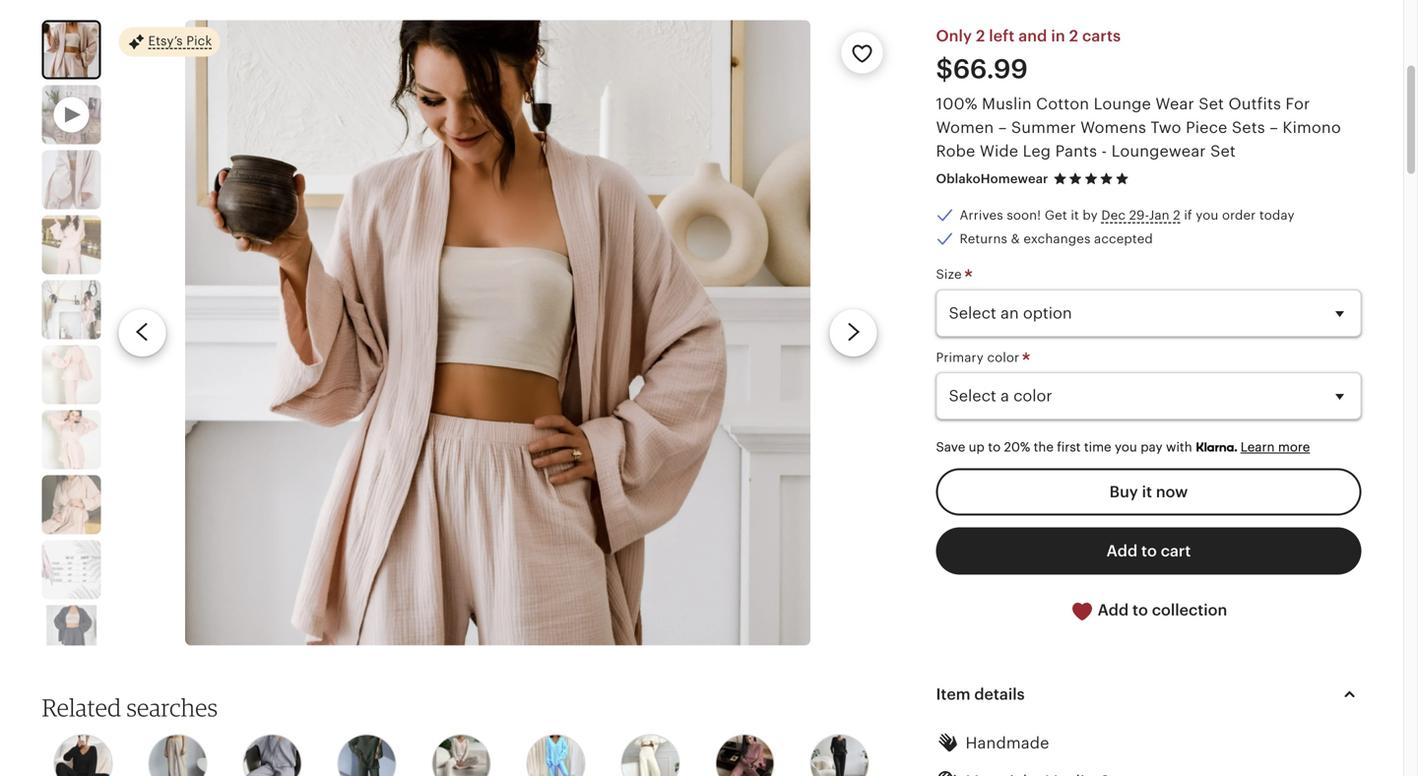 Task type: vqa. For each thing, say whether or not it's contained in the screenshot.
the bottommost (Seaweed
no



Task type: describe. For each thing, give the bounding box(es) containing it.
only 2 left and in 2 carts $66.99
[[936, 27, 1121, 84]]

if
[[1184, 208, 1193, 222]]

$66.99
[[936, 54, 1028, 84]]

0 vertical spatial you
[[1196, 208, 1219, 222]]

cotton
[[1036, 95, 1090, 113]]

100% muslin cotton lounge wear set outfits for women summer image 4 image
[[42, 280, 101, 339]]

soon! get
[[1007, 208, 1067, 222]]

leg
[[1023, 142, 1051, 160]]

pants
[[1055, 142, 1097, 160]]

lounge
[[1094, 95, 1151, 113]]

more
[[1278, 440, 1310, 455]]

add for add to collection
[[1098, 602, 1129, 619]]

100% muslin cotton lounge wear set outfits for women summer image 8 image
[[42, 540, 101, 599]]

29-
[[1129, 208, 1149, 222]]

by
[[1083, 208, 1098, 222]]

learn
[[1241, 440, 1275, 455]]

100% muslin cotton lounge wear set outfits for women summer grey image
[[42, 605, 101, 664]]

now
[[1156, 483, 1188, 501]]

jan
[[1149, 208, 1170, 222]]

order
[[1222, 208, 1256, 222]]

for
[[1286, 95, 1310, 113]]

carts
[[1082, 27, 1121, 45]]

klarna.
[[1196, 440, 1237, 455]]

kimono
[[1283, 119, 1341, 136]]

to for add to collection
[[1133, 602, 1148, 619]]

robe
[[936, 142, 976, 160]]

etsy's pick
[[148, 33, 212, 48]]

sets
[[1232, 119, 1266, 136]]

summer
[[1011, 119, 1076, 136]]

time
[[1084, 440, 1112, 455]]

wide
[[980, 142, 1019, 160]]

size
[[936, 267, 966, 282]]

piece
[[1186, 119, 1228, 136]]

2 horizontal spatial 2
[[1173, 208, 1181, 222]]

outfits
[[1229, 95, 1281, 113]]

item details
[[936, 686, 1025, 703]]

add to collection
[[1094, 602, 1228, 619]]

item
[[936, 686, 971, 703]]

save
[[936, 440, 966, 455]]

1 – from the left
[[999, 119, 1007, 136]]

first
[[1057, 440, 1081, 455]]

up
[[969, 440, 985, 455]]

save up to 20% the first time you pay with klarna. learn more
[[936, 440, 1310, 455]]

details
[[974, 686, 1025, 703]]

dec
[[1102, 208, 1126, 222]]

1 horizontal spatial 100% muslin cotton lounge wear set outfits for women summer pinky beige image
[[185, 20, 811, 646]]

muslin
[[982, 95, 1032, 113]]

only
[[936, 27, 972, 45]]

exchanges
[[1024, 232, 1091, 246]]

20%
[[1004, 440, 1030, 455]]

color
[[987, 350, 1020, 365]]

100%
[[936, 95, 978, 113]]

in
[[1051, 27, 1065, 45]]

etsy's
[[148, 33, 183, 48]]

0 horizontal spatial it
[[1071, 208, 1079, 222]]

related searches
[[42, 693, 218, 722]]

primary color
[[936, 350, 1023, 365]]

buy it now button
[[936, 469, 1362, 516]]

women
[[936, 119, 994, 136]]

oblakohomewear
[[936, 171, 1049, 186]]

collection
[[1152, 602, 1228, 619]]

primary
[[936, 350, 984, 365]]

to inside save up to 20% the first time you pay with klarna. learn more
[[988, 440, 1001, 455]]



Task type: locate. For each thing, give the bounding box(es) containing it.
to left cart
[[1142, 542, 1157, 560]]

to
[[988, 440, 1001, 455], [1142, 542, 1157, 560], [1133, 602, 1148, 619]]

1 horizontal spatial –
[[1270, 119, 1278, 136]]

1 vertical spatial set
[[1211, 142, 1236, 160]]

2 right "in"
[[1069, 27, 1079, 45]]

accepted
[[1094, 232, 1153, 246]]

pay
[[1141, 440, 1163, 455]]

–
[[999, 119, 1007, 136], [1270, 119, 1278, 136]]

arrives
[[960, 208, 1003, 222]]

2 left if
[[1173, 208, 1181, 222]]

to for add to cart
[[1142, 542, 1157, 560]]

add
[[1107, 542, 1138, 560], [1098, 602, 1129, 619]]

add inside button
[[1107, 542, 1138, 560]]

add for add to cart
[[1107, 542, 1138, 560]]

add to cart
[[1107, 542, 1191, 560]]

you inside save up to 20% the first time you pay with klarna. learn more
[[1115, 440, 1137, 455]]

100% muslin cotton lounge wear set outfits for women summer pinky beige image
[[185, 20, 811, 646], [44, 22, 99, 77]]

it
[[1071, 208, 1079, 222], [1142, 483, 1152, 501]]

item details button
[[919, 671, 1379, 718]]

the
[[1034, 440, 1054, 455]]

loungewear
[[1112, 142, 1206, 160]]

add to cart button
[[936, 528, 1362, 575]]

100% muslin cotton lounge wear set outfits for women summer image 3 image
[[42, 215, 101, 274]]

handmade
[[966, 734, 1050, 752]]

100% muslin cotton lounge wear set outfits for women summer image 6 image
[[42, 410, 101, 469]]

100% muslin cotton lounge wear set outfits for women summer image 2 image
[[42, 150, 101, 209]]

set down the piece
[[1211, 142, 1236, 160]]

add down add to cart
[[1098, 602, 1129, 619]]

100% muslin cotton lounge wear set outfits for women summer image 7 image
[[42, 475, 101, 534]]

searches
[[127, 693, 218, 722]]

add left cart
[[1107, 542, 1138, 560]]

buy
[[1110, 483, 1138, 501]]

womens
[[1081, 119, 1147, 136]]

0 vertical spatial add
[[1107, 542, 1138, 560]]

returns & exchanges accepted
[[960, 232, 1153, 246]]

1 vertical spatial to
[[1142, 542, 1157, 560]]

0 vertical spatial to
[[988, 440, 1001, 455]]

to left collection
[[1133, 602, 1148, 619]]

and
[[1019, 27, 1047, 45]]

buy it now
[[1110, 483, 1188, 501]]

2 vertical spatial to
[[1133, 602, 1148, 619]]

0 horizontal spatial –
[[999, 119, 1007, 136]]

100% muslin cotton lounge wear set outfits for women – summer womens two piece sets – kimono robe wide leg pants - loungewear set
[[936, 95, 1341, 160]]

related
[[42, 693, 121, 722]]

1 horizontal spatial 2
[[1069, 27, 1079, 45]]

&
[[1011, 232, 1020, 246]]

you
[[1196, 208, 1219, 222], [1115, 440, 1137, 455]]

set up the piece
[[1199, 95, 1224, 113]]

2
[[976, 27, 985, 45], [1069, 27, 1079, 45], [1173, 208, 1181, 222]]

– right sets
[[1270, 119, 1278, 136]]

– up wide
[[999, 119, 1007, 136]]

two
[[1151, 119, 1182, 136]]

1 vertical spatial it
[[1142, 483, 1152, 501]]

arrives soon! get it by dec 29-jan 2 if you order today
[[960, 208, 1295, 222]]

1 horizontal spatial you
[[1196, 208, 1219, 222]]

1 vertical spatial you
[[1115, 440, 1137, 455]]

cart
[[1161, 542, 1191, 560]]

add to collection button
[[936, 587, 1362, 635]]

returns
[[960, 232, 1008, 246]]

you left pay
[[1115, 440, 1137, 455]]

1 horizontal spatial it
[[1142, 483, 1152, 501]]

etsy's pick button
[[119, 26, 220, 57]]

you right if
[[1196, 208, 1219, 222]]

learn more button
[[1241, 440, 1310, 455]]

left
[[989, 27, 1015, 45]]

pick
[[186, 33, 212, 48]]

today
[[1260, 208, 1295, 222]]

1 vertical spatial add
[[1098, 602, 1129, 619]]

with
[[1166, 440, 1192, 455]]

0 vertical spatial set
[[1199, 95, 1224, 113]]

-
[[1102, 142, 1107, 160]]

0 horizontal spatial 2
[[976, 27, 985, 45]]

set
[[1199, 95, 1224, 113], [1211, 142, 1236, 160]]

it left by
[[1071, 208, 1079, 222]]

it right buy
[[1142, 483, 1152, 501]]

add inside add to collection button
[[1098, 602, 1129, 619]]

related searches region
[[18, 693, 907, 776]]

oblakohomewear link
[[936, 171, 1049, 186]]

0 vertical spatial it
[[1071, 208, 1079, 222]]

2 left left
[[976, 27, 985, 45]]

it inside button
[[1142, 483, 1152, 501]]

2 – from the left
[[1270, 119, 1278, 136]]

wear
[[1156, 95, 1195, 113]]

to right up
[[988, 440, 1001, 455]]

100% muslin cotton lounge wear set outfits for women summer image 5 image
[[42, 345, 101, 404]]

0 horizontal spatial 100% muslin cotton lounge wear set outfits for women summer pinky beige image
[[44, 22, 99, 77]]

0 horizontal spatial you
[[1115, 440, 1137, 455]]



